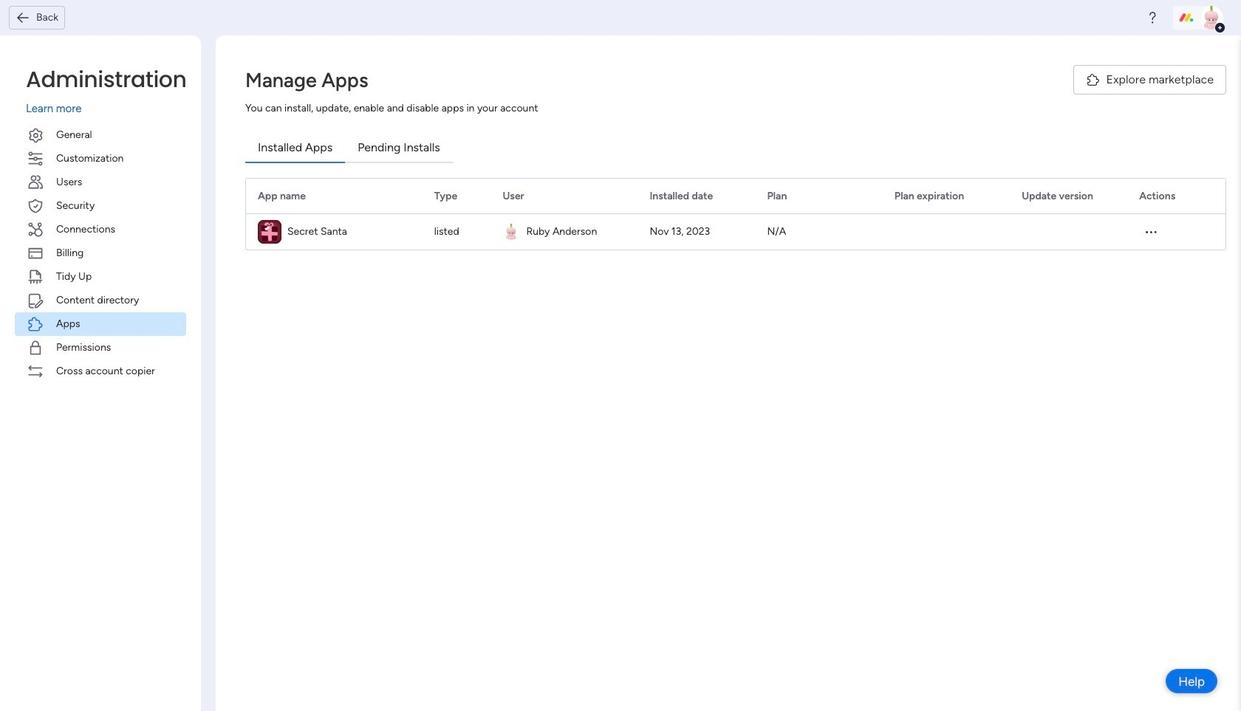 Task type: describe. For each thing, give the bounding box(es) containing it.
2 tab from the left
[[345, 134, 453, 163]]

4 cell from the left
[[1011, 214, 1128, 250]]

back to workspace image
[[16, 10, 30, 25]]



Task type: vqa. For each thing, say whether or not it's contained in the screenshot.
END
no



Task type: locate. For each thing, give the bounding box(es) containing it.
0 horizontal spatial ruby anderson image
[[504, 224, 520, 240]]

1 tab from the left
[[245, 134, 345, 163]]

1 horizontal spatial ruby anderson image
[[1200, 6, 1224, 30]]

1 vertical spatial ruby anderson image
[[504, 224, 520, 240]]

2 cell from the left
[[491, 214, 638, 250]]

3 cell from the left
[[883, 214, 1011, 250]]

app logo image
[[258, 220, 282, 244]]

ruby anderson image
[[1200, 6, 1224, 30], [504, 224, 520, 240]]

row
[[246, 214, 1226, 250]]

0 vertical spatial ruby anderson image
[[1200, 6, 1224, 30]]

app actions icon image
[[1144, 225, 1159, 239]]

cell
[[246, 214, 423, 250], [491, 214, 638, 250], [883, 214, 1011, 250], [1011, 214, 1128, 250]]

table
[[245, 178, 1227, 251]]

tab
[[245, 134, 345, 163], [345, 134, 453, 163]]

1 cell from the left
[[246, 214, 423, 250]]

tab list
[[245, 134, 1227, 163]]

help image
[[1146, 10, 1160, 25]]

ruby anderson image inside cell
[[504, 224, 520, 240]]

row group
[[246, 179, 1226, 214]]



